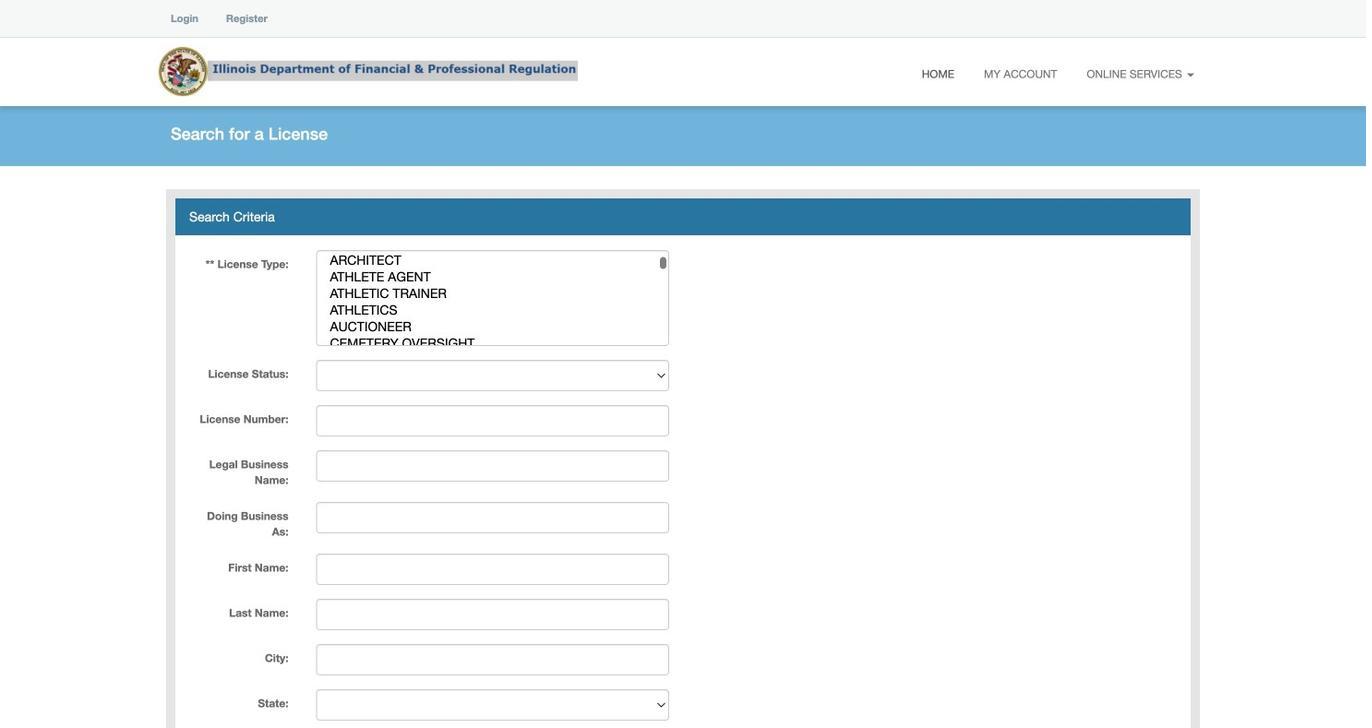 Task type: describe. For each thing, give the bounding box(es) containing it.
illinois department of financial and professional regulation image
[[157, 42, 578, 101]]



Task type: vqa. For each thing, say whether or not it's contained in the screenshot.
Delete This Row image
no



Task type: locate. For each thing, give the bounding box(es) containing it.
None text field
[[316, 502, 669, 534], [316, 554, 669, 585], [316, 502, 669, 534], [316, 554, 669, 585]]

None text field
[[316, 405, 669, 437], [316, 451, 669, 482], [316, 599, 669, 630], [316, 644, 669, 676], [316, 405, 669, 437], [316, 451, 669, 482], [316, 599, 669, 630], [316, 644, 669, 676]]



